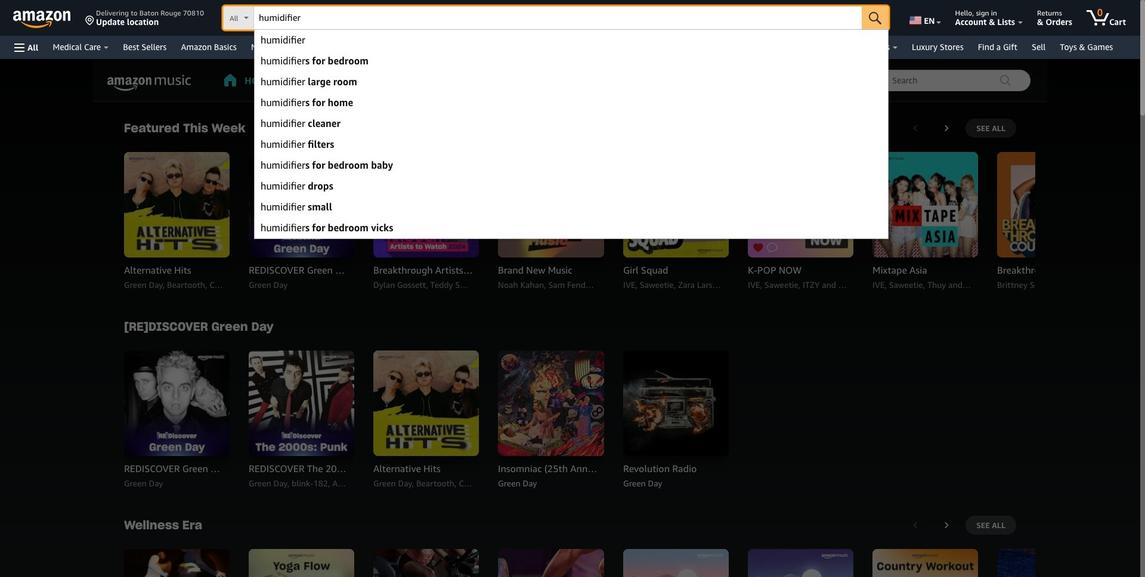 Task type: locate. For each thing, give the bounding box(es) containing it.
1 vertical spatial section
[[93, 315, 1047, 492]]

3 section from the top
[[93, 514, 1047, 577]]

section
[[93, 116, 1047, 294], [93, 315, 1047, 492], [93, 514, 1047, 577]]

none search field inside navigation navigation
[[223, 6, 889, 31]]

None submit
[[862, 6, 889, 30]]

amazon music image
[[107, 75, 191, 91]]

None search field
[[223, 6, 889, 31]]

0 vertical spatial section
[[93, 116, 1047, 294]]

2 vertical spatial section
[[93, 514, 1047, 577]]

1 section from the top
[[93, 116, 1047, 294]]

amazon image
[[13, 11, 71, 29]]

2 section from the top
[[93, 315, 1047, 492]]



Task type: describe. For each thing, give the bounding box(es) containing it.
navigation navigation
[[0, 0, 1140, 239]]

Search Amazon text field
[[254, 7, 862, 29]]

Search search field
[[878, 69, 1031, 91]]

none submit inside "search field"
[[862, 6, 889, 30]]



Task type: vqa. For each thing, say whether or not it's contained in the screenshot.
Compare with similar items
no



